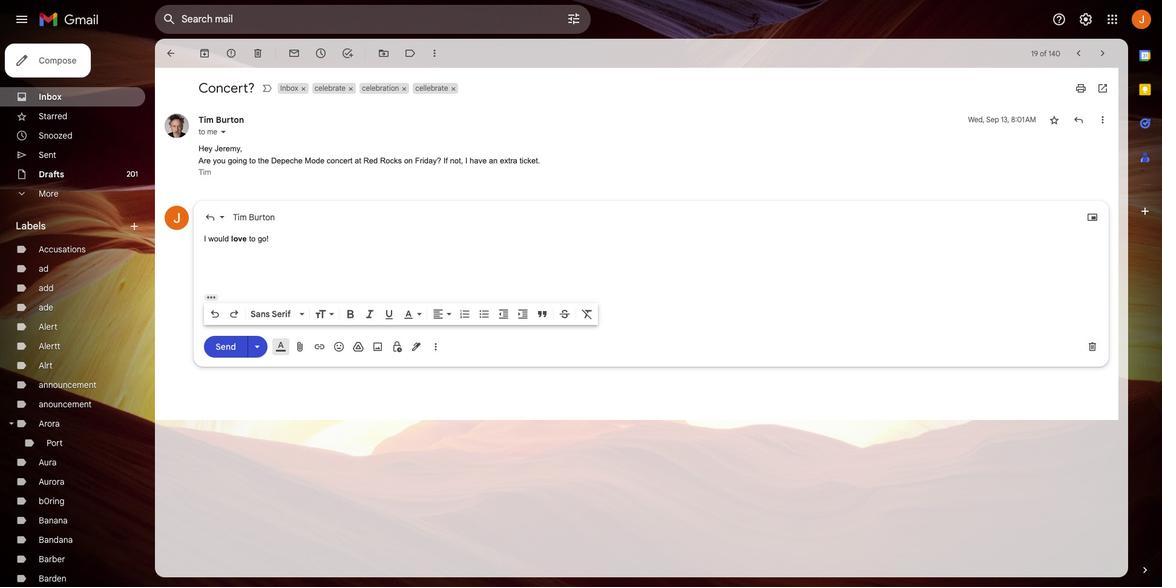 Task type: locate. For each thing, give the bounding box(es) containing it.
celebration
[[362, 84, 399, 93]]

burton
[[216, 114, 244, 125], [249, 212, 275, 223]]

1 horizontal spatial inbox
[[280, 84, 298, 93]]

tim burton up go!
[[233, 212, 275, 223]]

tim down are
[[199, 168, 211, 177]]

alrt link
[[39, 360, 53, 371]]

type of response image
[[204, 211, 216, 223]]

1 vertical spatial i
[[204, 234, 206, 243]]

underline ‪(⌘u)‬ image
[[383, 309, 395, 321]]

delete image
[[252, 47, 264, 59]]

ticket.
[[520, 156, 540, 165]]

140
[[1049, 49, 1061, 58]]

tim up love
[[233, 212, 247, 223]]

0 vertical spatial tim
[[199, 114, 214, 125]]

me
[[207, 127, 217, 136]]

would
[[208, 234, 229, 243]]

concert?
[[199, 80, 255, 96]]

serif
[[272, 309, 291, 319]]

19
[[1032, 49, 1039, 58]]

to left me
[[199, 127, 205, 136]]

13,
[[1002, 115, 1010, 124]]

toggle confidential mode image
[[391, 341, 403, 353]]

Message Body text field
[[204, 233, 1099, 284]]

gmail image
[[39, 7, 105, 31]]

snooze image
[[315, 47, 327, 59]]

i inside hey jeremy, are you going to the depeche mode concert at red rocks on friday? if not, i have an extra ticket. tim
[[466, 156, 468, 165]]

i
[[466, 156, 468, 165], [204, 234, 206, 243]]

ade link
[[39, 302, 53, 313]]

burton up go!
[[249, 212, 275, 223]]

quote ‪(⌘⇧9)‬ image
[[537, 308, 549, 320]]

0 horizontal spatial burton
[[216, 114, 244, 125]]

arora
[[39, 418, 60, 429]]

tab list
[[1129, 39, 1163, 544]]

you
[[213, 156, 226, 165]]

i inside message body text box
[[204, 234, 206, 243]]

ad link
[[39, 263, 48, 274]]

celebrate button
[[312, 83, 347, 94]]

tim burton up show details icon
[[199, 114, 244, 125]]

love
[[231, 234, 247, 243]]

anouncement link
[[39, 399, 92, 410]]

attach files image
[[294, 341, 306, 353]]

starred
[[39, 111, 67, 122]]

sent
[[39, 150, 56, 160]]

more button
[[0, 184, 145, 203]]

1 vertical spatial to
[[249, 156, 256, 165]]

report spam image
[[225, 47, 237, 59]]

1 horizontal spatial i
[[466, 156, 468, 165]]

aura
[[39, 457, 57, 468]]

tim
[[199, 114, 214, 125], [199, 168, 211, 177], [233, 212, 247, 223]]

tim burton
[[199, 114, 244, 125], [233, 212, 275, 223]]

indent more ‪(⌘])‬ image
[[517, 308, 529, 320]]

None search field
[[155, 5, 591, 34]]

arora link
[[39, 418, 60, 429]]

insert signature image
[[411, 341, 423, 353]]

main menu image
[[15, 12, 29, 27]]

the
[[258, 156, 269, 165]]

b0ring link
[[39, 496, 64, 507]]

redo ‪(⌘y)‬ image
[[228, 308, 240, 320]]

to left the
[[249, 156, 256, 165]]

move to image
[[378, 47, 390, 59]]

inbox up starred link
[[39, 91, 62, 102]]

bulleted list ‪(⌘⇧8)‬ image
[[478, 308, 491, 320]]

banana link
[[39, 515, 68, 526]]

ade
[[39, 302, 53, 313]]

banana
[[39, 515, 68, 526]]

sans serif option
[[248, 308, 297, 320]]

i would love to go!
[[204, 234, 271, 243]]

1 vertical spatial tim burton
[[233, 212, 275, 223]]

inbox
[[280, 84, 298, 93], [39, 91, 62, 102]]

i right not,
[[466, 156, 468, 165]]

tim up to me
[[199, 114, 214, 125]]

search mail image
[[159, 8, 180, 30]]

alertt
[[39, 341, 60, 352]]

send button
[[204, 336, 248, 358]]

inbox inside button
[[280, 84, 298, 93]]

inbox link
[[39, 91, 62, 102]]

snoozed link
[[39, 130, 72, 141]]

more send options image
[[251, 341, 263, 353]]

1 vertical spatial tim
[[199, 168, 211, 177]]

2 vertical spatial to
[[249, 234, 256, 243]]

to left go!
[[249, 234, 256, 243]]

if
[[444, 156, 448, 165]]

celebration button
[[360, 83, 400, 94]]

0 vertical spatial tim burton
[[199, 114, 244, 125]]

are
[[199, 156, 211, 165]]

numbered list ‪(⌘⇧7)‬ image
[[459, 308, 471, 320]]

celebrate
[[315, 84, 346, 93]]

to
[[199, 127, 205, 136], [249, 156, 256, 165], [249, 234, 256, 243]]

discard draft ‪(⌘⇧d)‬ image
[[1087, 341, 1099, 353]]

friday?
[[415, 156, 441, 165]]

on
[[404, 156, 413, 165]]

0 horizontal spatial inbox
[[39, 91, 62, 102]]

inbox inside labels navigation
[[39, 91, 62, 102]]

extra
[[500, 156, 518, 165]]

strikethrough ‪(⌘⇧x)‬ image
[[559, 308, 571, 320]]

depeche
[[271, 156, 303, 165]]

inbox down mark as unread icon
[[280, 84, 298, 93]]

not,
[[450, 156, 463, 165]]

advanced search options image
[[562, 7, 586, 31]]

newer image
[[1073, 47, 1085, 59]]

alertt link
[[39, 341, 60, 352]]

burton up show details icon
[[216, 114, 244, 125]]

1 vertical spatial burton
[[249, 212, 275, 223]]

show trimmed content image
[[204, 294, 219, 301]]

0 horizontal spatial i
[[204, 234, 206, 243]]

hey
[[199, 144, 213, 153]]

0 vertical spatial burton
[[216, 114, 244, 125]]

sans serif
[[251, 309, 291, 319]]

wed,
[[969, 115, 985, 124]]

remove formatting ‪(⌘\)‬ image
[[581, 308, 593, 320]]

0 vertical spatial i
[[466, 156, 468, 165]]

bandana
[[39, 535, 73, 546]]

i left would
[[204, 234, 206, 243]]

19 of 140
[[1032, 49, 1061, 58]]

tim inside hey jeremy, are you going to the depeche mode concert at red rocks on friday? if not, i have an extra ticket. tim
[[199, 168, 211, 177]]

indent less ‪(⌘[)‬ image
[[498, 308, 510, 320]]



Task type: vqa. For each thing, say whether or not it's contained in the screenshot.
the bottommost Mateo
no



Task type: describe. For each thing, give the bounding box(es) containing it.
mark as unread image
[[288, 47, 300, 59]]

to inside hey jeremy, are you going to the depeche mode concert at red rocks on friday? if not, i have an extra ticket. tim
[[249, 156, 256, 165]]

labels navigation
[[0, 39, 155, 587]]

b0ring
[[39, 496, 64, 507]]

barden
[[39, 573, 66, 584]]

compose button
[[5, 44, 91, 78]]

accusations
[[39, 244, 86, 255]]

cellebrate
[[416, 84, 448, 93]]

1 horizontal spatial burton
[[249, 212, 275, 223]]

aurora
[[39, 477, 64, 487]]

older image
[[1097, 47, 1109, 59]]

starred link
[[39, 111, 67, 122]]

inbox button
[[278, 83, 300, 94]]

labels image
[[405, 47, 417, 59]]

red
[[364, 156, 378, 165]]

barber
[[39, 554, 65, 565]]

insert link ‪(⌘k)‬ image
[[314, 341, 326, 353]]

insert emoji ‪(⌘⇧2)‬ image
[[333, 341, 345, 353]]

to inside message body text box
[[249, 234, 256, 243]]

concert
[[327, 156, 353, 165]]

alert
[[39, 322, 57, 332]]

add link
[[39, 283, 54, 294]]

sans
[[251, 309, 270, 319]]

bandana link
[[39, 535, 73, 546]]

mode
[[305, 156, 325, 165]]

ad
[[39, 263, 48, 274]]

insert files using drive image
[[352, 341, 365, 353]]

more image
[[429, 47, 441, 59]]

insert photo image
[[372, 341, 384, 353]]

more
[[39, 188, 58, 199]]

announcement link
[[39, 380, 96, 391]]

0 vertical spatial to
[[199, 127, 205, 136]]

add to tasks image
[[342, 47, 354, 59]]

sep
[[987, 115, 1000, 124]]

aura link
[[39, 457, 57, 468]]

to me
[[199, 127, 217, 136]]

more options image
[[432, 341, 440, 353]]

201
[[127, 170, 138, 179]]

send
[[216, 342, 236, 352]]

2 vertical spatial tim
[[233, 212, 247, 223]]

going
[[228, 156, 247, 165]]

bold ‪(⌘b)‬ image
[[345, 308, 357, 320]]

jeremy,
[[215, 144, 242, 153]]

drafts
[[39, 169, 64, 180]]

Not starred checkbox
[[1049, 114, 1061, 126]]

labels heading
[[16, 220, 128, 233]]

inbox for inbox button
[[280, 84, 298, 93]]

cellebrate button
[[413, 83, 450, 94]]

labels
[[16, 220, 46, 233]]

accusations link
[[39, 244, 86, 255]]

show details image
[[220, 128, 227, 136]]

snoozed
[[39, 130, 72, 141]]

alrt
[[39, 360, 53, 371]]

back to inbox image
[[165, 47, 177, 59]]

add
[[39, 283, 54, 294]]

alert link
[[39, 322, 57, 332]]

inbox for inbox link
[[39, 91, 62, 102]]

formatting options toolbar
[[204, 303, 598, 325]]

barber link
[[39, 554, 65, 565]]

compose
[[39, 55, 77, 66]]

italic ‪(⌘i)‬ image
[[364, 308, 376, 320]]

port
[[47, 438, 63, 449]]

barden link
[[39, 573, 66, 584]]

undo ‪(⌘z)‬ image
[[209, 308, 221, 320]]

archive image
[[199, 47, 211, 59]]

wed, sep 13, 8:01 am cell
[[969, 114, 1037, 126]]

8:01 am
[[1012, 115, 1037, 124]]

support image
[[1052, 12, 1067, 27]]

an
[[489, 156, 498, 165]]

wed, sep 13, 8:01 am
[[969, 115, 1037, 124]]

rocks
[[380, 156, 402, 165]]

at
[[355, 156, 361, 165]]

announcement
[[39, 380, 96, 391]]

anouncement
[[39, 399, 92, 410]]

settings image
[[1079, 12, 1094, 27]]

have
[[470, 156, 487, 165]]

hey jeremy, are you going to the depeche mode concert at red rocks on friday? if not, i have an extra ticket. tim
[[199, 144, 540, 177]]

go!
[[258, 234, 269, 243]]

port link
[[47, 438, 63, 449]]

aurora link
[[39, 477, 64, 487]]

Search mail text field
[[182, 13, 533, 25]]

of
[[1040, 49, 1047, 58]]

drafts link
[[39, 169, 64, 180]]

sent link
[[39, 150, 56, 160]]



